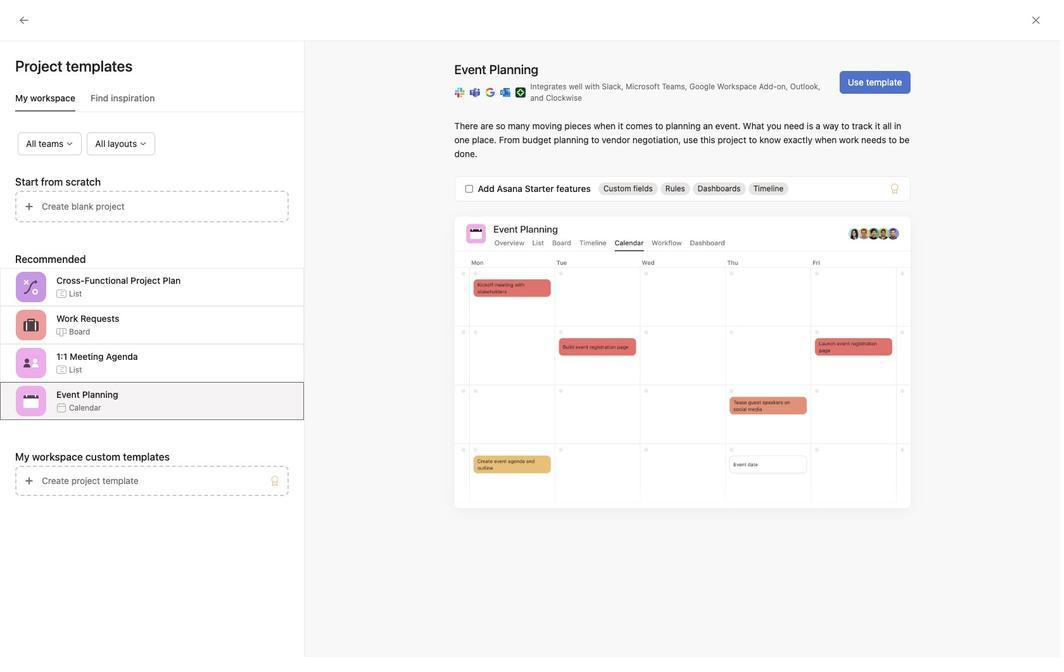 Task type: vqa. For each thing, say whether or not it's contained in the screenshot.
Add to starred Image
no



Task type: describe. For each thing, give the bounding box(es) containing it.
find
[[91, 93, 109, 103]]

hide sidebar image
[[16, 10, 27, 20]]

calendar
[[69, 403, 101, 412]]

need
[[784, 120, 805, 131]]

reporting link
[[8, 138, 144, 158]]

to up negotiation,
[[656, 120, 664, 131]]

go back image
[[19, 15, 29, 25]]

inbox link
[[8, 79, 144, 99]]

0 for tasks completed
[[568, 135, 575, 150]]

restore
[[267, 492, 302, 504]]

custom
[[604, 184, 631, 193]]

0 horizontal spatial planning
[[554, 134, 589, 145]]

there
[[455, 120, 478, 131]]

tab list containing my workspace
[[15, 91, 304, 112]]

all
[[883, 120, 892, 131]]

pieces
[[565, 120, 592, 131]]

layouts
[[108, 138, 137, 149]]

event planning
[[56, 389, 118, 400]]

my workspace custom templates
[[15, 451, 170, 463]]

completed button
[[409, 218, 455, 235]]

teams
[[39, 138, 64, 149]]

is
[[807, 120, 814, 131]]

work
[[56, 313, 78, 323]]

global element
[[0, 31, 152, 107]]

be
[[900, 134, 910, 145]]

1 horizontal spatial on
[[777, 82, 786, 91]]

to down what
[[749, 134, 757, 145]]

3 , from the left
[[786, 82, 788, 91]]

work requests image
[[23, 317, 39, 333]]

to left vendor
[[592, 134, 600, 145]]

remove widget
[[444, 522, 507, 532]]

this
[[701, 134, 716, 145]]

my down event planning image on the bottom left
[[15, 451, 29, 463]]

2 it from the left
[[876, 120, 881, 131]]

all for all teams
[[26, 138, 36, 149]]

workspace inside "link"
[[48, 274, 92, 285]]

first
[[863, 232, 879, 243]]

, and
[[531, 82, 821, 103]]

asana for restore
[[305, 492, 333, 504]]

Add subject text field
[[719, 382, 1035, 400]]

traction
[[423, 492, 458, 504]]

event
[[56, 389, 80, 400]]

integrates
[[531, 82, 567, 91]]

outlook
[[791, 82, 819, 91]]

needs
[[862, 134, 887, 145]]

with
[[585, 82, 600, 91]]

my tasks link
[[283, 194, 586, 214]]

my tasks
[[33, 63, 69, 74]]

remove widget button
[[436, 516, 515, 539]]

create project template
[[42, 475, 139, 486]]

plan
[[163, 275, 181, 285]]

cross-
[[56, 275, 85, 285]]

tasks completed
[[578, 138, 637, 147]]

inbox
[[33, 84, 55, 94]]

insights element
[[0, 115, 152, 202]]

my inside tab list
[[15, 93, 28, 103]]

, inside , and
[[819, 82, 821, 91]]

0 for collaborators
[[682, 135, 690, 150]]

vendor
[[602, 134, 631, 145]]

2 , from the left
[[685, 82, 688, 91]]

upcoming button
[[283, 218, 325, 235]]

1 it from the left
[[618, 120, 624, 131]]

many
[[508, 120, 530, 131]]

all teams button
[[18, 132, 82, 155]]

meeting
[[70, 351, 104, 362]]

the
[[475, 492, 490, 504]]

create blank project button
[[15, 191, 289, 222]]

goals
[[493, 492, 517, 504]]

functional
[[85, 275, 128, 285]]

Type the name of a team, a project, or people text field
[[754, 411, 1013, 426]]

are
[[481, 120, 494, 131]]

remove
[[444, 522, 477, 532]]

google workspace add-on image
[[485, 87, 495, 98]]

timeline
[[754, 184, 784, 193]]

to
[[734, 413, 744, 424]]

fields
[[634, 184, 653, 193]]

outlook image
[[500, 87, 510, 98]]

1 , from the left
[[622, 82, 624, 91]]

well
[[569, 82, 583, 91]]

microsoft
[[626, 82, 660, 91]]

inspiration
[[111, 93, 155, 103]]

thursday,
[[563, 77, 609, 89]]

agenda
[[106, 351, 138, 362]]

negotiation,
[[633, 134, 681, 145]]

add-
[[759, 82, 777, 91]]

start from scratch
[[15, 176, 101, 188]]

my workspace link
[[8, 270, 144, 290]]

project right blank
[[96, 201, 125, 212]]

0 horizontal spatial template
[[103, 475, 139, 486]]

all layouts button
[[87, 132, 155, 155]]

goals
[[33, 183, 56, 194]]

my workspace inside tab list
[[15, 93, 75, 103]]

event.
[[716, 120, 741, 131]]

moving
[[533, 120, 562, 131]]

to left make
[[384, 492, 393, 504]]

0 horizontal spatial on
[[461, 492, 472, 504]]

insights
[[15, 121, 48, 132]]

an
[[704, 120, 713, 131]]



Task type: locate. For each thing, give the bounding box(es) containing it.
my down recommended
[[33, 274, 45, 285]]

workspace inside tab list
[[30, 93, 75, 103]]

1 vertical spatial you
[[520, 492, 536, 504]]

done.
[[455, 148, 478, 159]]

project right first
[[882, 232, 911, 243]]

requests
[[80, 313, 119, 323]]

it left all
[[876, 120, 881, 131]]

comes
[[626, 120, 653, 131]]

, left outlook
[[786, 82, 788, 91]]

1 0 from the left
[[568, 135, 575, 150]]

blank
[[71, 201, 94, 212]]

0 vertical spatial list
[[69, 289, 82, 298]]

my workspace down recommended
[[33, 274, 92, 285]]

workspace
[[30, 93, 75, 103], [48, 274, 92, 285], [32, 451, 83, 463]]

0 horizontal spatial tasks
[[48, 63, 69, 74]]

template
[[867, 77, 903, 87], [103, 475, 139, 486]]

slack
[[602, 82, 622, 91]]

0 vertical spatial workspace
[[30, 93, 75, 103]]

all down insights
[[26, 138, 36, 149]]

None checkbox
[[465, 185, 473, 193]]

rules
[[666, 184, 686, 193]]

0 vertical spatial template
[[867, 77, 903, 87]]

my tasks link
[[8, 59, 144, 79]]

event planning
[[455, 62, 539, 77]]

1 horizontal spatial all
[[95, 138, 105, 149]]

0 vertical spatial when
[[594, 120, 616, 131]]

my inside "link"
[[33, 274, 45, 285]]

event planning image
[[23, 394, 39, 409]]

projects
[[627, 194, 674, 209]]

goals link
[[8, 179, 144, 199]]

reporting
[[33, 143, 73, 153]]

from scratch
[[41, 176, 101, 188]]

all inside the all layouts popup button
[[95, 138, 105, 149]]

you up know
[[767, 120, 782, 131]]

all left layouts
[[95, 138, 105, 149]]

project inside there are so many moving pieces when it comes to planning an event. what you need is a way to track it all in one place. from budget planning to vendor negotiation, use this project to know exactly when work needs to be done.
[[718, 134, 747, 145]]

create project template button
[[15, 466, 289, 496]]

create down goals
[[42, 201, 69, 212]]

planning
[[666, 120, 701, 131], [554, 134, 589, 145]]

create project link
[[627, 219, 799, 260]]

find inspiration
[[91, 93, 155, 103]]

0 vertical spatial my workspace
[[15, 93, 75, 103]]

0 vertical spatial on
[[777, 82, 786, 91]]

1 vertical spatial planning
[[554, 134, 589, 145]]

tasks up the inbox
[[48, 63, 69, 74]]

1:1 meeting agenda image
[[23, 355, 39, 371]]

1 vertical spatial create
[[42, 475, 69, 486]]

list for meeting
[[69, 365, 82, 374]]

my workspace down my tasks
[[15, 93, 75, 103]]

my workspace inside "link"
[[33, 274, 92, 285]]

list
[[69, 289, 82, 298], [69, 365, 82, 374]]

0 vertical spatial you
[[767, 120, 782, 131]]

1 horizontal spatial when
[[815, 134, 837, 145]]

all for all layouts
[[95, 138, 105, 149]]

budget
[[523, 134, 552, 145]]

project
[[131, 275, 160, 285]]

1 horizontal spatial template
[[867, 77, 903, 87]]

close image
[[1032, 15, 1042, 25]]

workspace up create project template
[[32, 451, 83, 463]]

tasks down the "pieces"
[[578, 138, 597, 147]]

create project
[[674, 233, 734, 244]]

so
[[496, 120, 506, 131]]

on left outlook
[[777, 82, 786, 91]]

7
[[644, 77, 650, 89]]

teams
[[662, 82, 685, 91]]

add
[[478, 183, 495, 194]]

1 horizontal spatial it
[[876, 120, 881, 131]]

clockwise image
[[515, 87, 526, 98]]

start
[[15, 176, 38, 188]]

list down cross-
[[69, 289, 82, 298]]

tab list
[[15, 91, 304, 112]]

list for functional
[[69, 289, 82, 298]]

thursday, march 7 good afternoon, kendall
[[502, 77, 711, 117]]

when
[[594, 120, 616, 131], [815, 134, 837, 145]]

planning down the "pieces"
[[554, 134, 589, 145]]

2 all from the left
[[95, 138, 105, 149]]

0 horizontal spatial it
[[618, 120, 624, 131]]

completed
[[599, 138, 637, 147]]

when up the "tasks completed"
[[594, 120, 616, 131]]

custom templates
[[85, 451, 170, 463]]

our first project
[[845, 232, 911, 243]]

2 create from the top
[[42, 475, 69, 486]]

to up work
[[842, 120, 850, 131]]

0 vertical spatial asana
[[497, 183, 523, 194]]

0 down the "pieces"
[[568, 135, 575, 150]]

a
[[816, 120, 821, 131]]

one
[[455, 134, 470, 145]]

know
[[760, 134, 781, 145]]

0 vertical spatial create
[[42, 201, 69, 212]]

there are so many moving pieces when it comes to planning an event. what you need is a way to track it all in one place. from budget planning to vendor negotiation, use this project to know exactly when work needs to be done.
[[455, 120, 910, 159]]

teams element
[[0, 247, 152, 293]]

create for from scratch
[[42, 201, 69, 212]]

good
[[502, 93, 550, 117]]

1 horizontal spatial planning
[[666, 120, 701, 131]]

afternoon,
[[555, 93, 642, 117]]

our first project link
[[845, 232, 911, 243]]

1 all from the left
[[26, 138, 36, 149]]

cross-functional project plan image
[[23, 279, 39, 295]]

1 vertical spatial on
[[461, 492, 472, 504]]

tasks inside global element
[[48, 63, 69, 74]]

to
[[656, 120, 664, 131], [842, 120, 850, 131], [592, 134, 600, 145], [749, 134, 757, 145], [889, 134, 897, 145], [384, 492, 393, 504]]

workspace down my tasks
[[30, 93, 75, 103]]

exactly
[[784, 134, 813, 145]]

you left own.
[[520, 492, 536, 504]]

track
[[852, 120, 873, 131]]

when down "way" at the right top
[[815, 134, 837, 145]]

place.
[[472, 134, 497, 145]]

list down meeting in the left bottom of the page
[[69, 365, 82, 374]]

1 list from the top
[[69, 289, 82, 298]]

it up vendor
[[618, 120, 624, 131]]

restore asana advanced to make traction on the goals you own.
[[267, 492, 561, 504]]

project down event.
[[718, 134, 747, 145]]

1 vertical spatial workspace
[[48, 274, 92, 285]]

planning up use
[[666, 120, 701, 131]]

1 horizontal spatial asana
[[497, 183, 523, 194]]

clockwise
[[546, 93, 582, 103]]

4 , from the left
[[819, 82, 821, 91]]

, left microsoft at the right of the page
[[622, 82, 624, 91]]

1 vertical spatial when
[[815, 134, 837, 145]]

features
[[557, 183, 591, 194]]

0 horizontal spatial asana
[[305, 492, 333, 504]]

all
[[26, 138, 36, 149], [95, 138, 105, 149]]

0 horizontal spatial you
[[520, 492, 536, 504]]

0 horizontal spatial 0
[[568, 135, 575, 150]]

my left the inbox
[[15, 93, 28, 103]]

0 horizontal spatial all
[[26, 138, 36, 149]]

asana for add
[[497, 183, 523, 194]]

1 vertical spatial list
[[69, 365, 82, 374]]

you inside there are so many moving pieces when it comes to planning an event. what you need is a way to track it all in one place. from budget planning to vendor negotiation, use this project to know exactly when work needs to be done.
[[767, 120, 782, 131]]

use
[[684, 134, 698, 145]]

all inside all teams dropdown button
[[26, 138, 36, 149]]

my inside global element
[[33, 63, 45, 74]]

google
[[690, 82, 715, 91]]

add asana starter features
[[478, 183, 591, 194]]

template right use
[[867, 77, 903, 87]]

1 vertical spatial my workspace
[[33, 274, 92, 285]]

all layouts
[[95, 138, 137, 149]]

project templates
[[15, 57, 133, 75]]

1 create from the top
[[42, 201, 69, 212]]

create for workspace
[[42, 475, 69, 486]]

to dialog
[[719, 343, 1035, 657]]

custom fields
[[604, 184, 653, 193]]

0 vertical spatial planning
[[666, 120, 701, 131]]

upcoming
[[283, 218, 325, 229]]

0 vertical spatial tasks
[[48, 63, 69, 74]]

my up the inbox
[[33, 63, 45, 74]]

1 horizontal spatial you
[[767, 120, 782, 131]]

add profile photo image
[[242, 189, 272, 219]]

0
[[568, 135, 575, 150], [682, 135, 690, 150]]

1:1
[[56, 351, 67, 362]]

board
[[69, 327, 90, 336]]

, left google
[[685, 82, 688, 91]]

completed
[[409, 218, 455, 229]]

make
[[396, 492, 420, 504]]

on left the
[[461, 492, 472, 504]]

to left be
[[889, 134, 897, 145]]

asana right restore
[[305, 492, 333, 504]]

project down the my workspace custom templates
[[71, 475, 100, 486]]

what
[[743, 120, 765, 131]]

workspace down recommended
[[48, 274, 92, 285]]

1 vertical spatial template
[[103, 475, 139, 486]]

2 vertical spatial workspace
[[32, 451, 83, 463]]

, left use
[[819, 82, 821, 91]]

asana right add
[[497, 183, 523, 194]]

create blank project
[[42, 201, 125, 212]]

integrates well with slack , microsoft teams , google workspace add-on , outlook
[[531, 82, 819, 91]]

2 list from the top
[[69, 365, 82, 374]]

create
[[42, 201, 69, 212], [42, 475, 69, 486]]

template down the custom templates
[[103, 475, 139, 486]]

0 left this at the top of the page
[[682, 135, 690, 150]]

1 horizontal spatial tasks
[[578, 138, 597, 147]]

microsoft teams image
[[470, 87, 480, 98]]

slack image
[[455, 87, 465, 98]]

work requests
[[56, 313, 119, 323]]

starter
[[525, 183, 554, 194]]

use template
[[848, 77, 903, 87]]

1 vertical spatial tasks
[[578, 138, 597, 147]]

2 0 from the left
[[682, 135, 690, 150]]

kendall
[[647, 93, 711, 117]]

you
[[767, 120, 782, 131], [520, 492, 536, 504]]

collaborators
[[693, 138, 740, 147]]

create down the my workspace custom templates
[[42, 475, 69, 486]]

people
[[627, 458, 666, 472]]

1 horizontal spatial 0
[[682, 135, 690, 150]]

1 vertical spatial asana
[[305, 492, 333, 504]]

cross-functional project plan
[[56, 275, 181, 285]]

0 horizontal spatial when
[[594, 120, 616, 131]]



